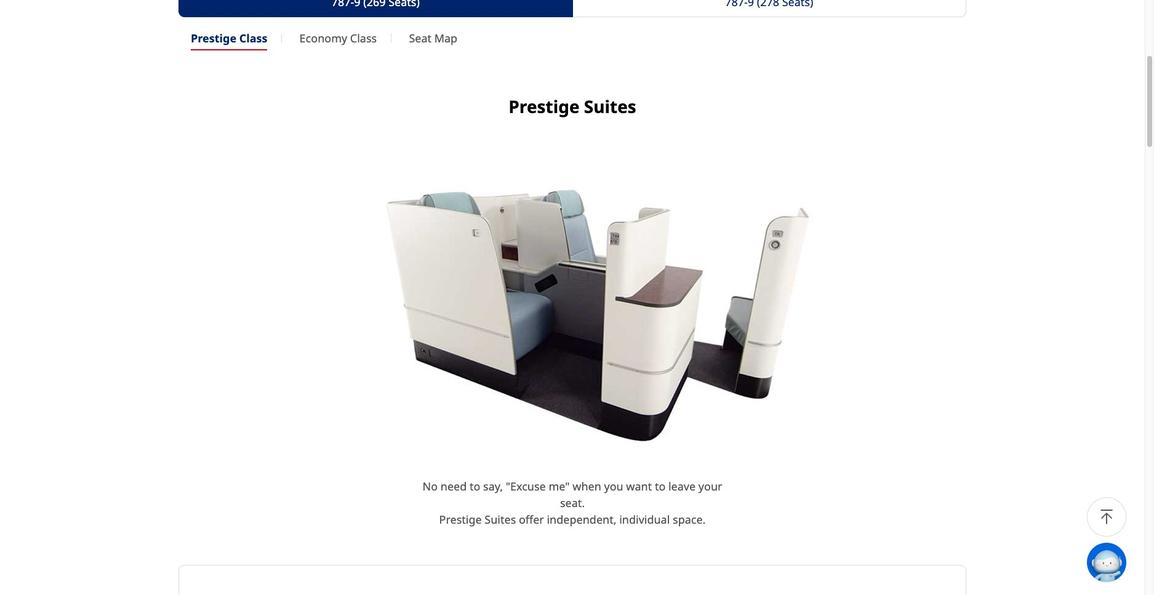 Task type: locate. For each thing, give the bounding box(es) containing it.
to right want
[[655, 480, 666, 494]]

prestige
[[191, 31, 236, 46], [509, 95, 580, 118], [439, 513, 482, 528]]

want
[[626, 480, 652, 494]]

prestige for prestige suites
[[509, 95, 580, 118]]

1 horizontal spatial to
[[655, 480, 666, 494]]

economy
[[300, 31, 347, 46]]

seat map
[[409, 31, 458, 46]]

chat w
[[1127, 558, 1154, 569]]

1 horizontal spatial prestige
[[439, 513, 482, 528]]

1 class from the left
[[239, 31, 267, 46]]

class
[[239, 31, 267, 46], [350, 31, 377, 46]]

seat map link
[[409, 30, 458, 47]]

say,
[[483, 480, 503, 494]]

1 vertical spatial prestige
[[509, 95, 580, 118]]

seat.
[[560, 496, 585, 511]]

individual
[[619, 513, 670, 528]]

prestige class link
[[191, 30, 267, 47]]

787-9 (269 seats) menu
[[179, 11, 967, 51]]

suites
[[584, 95, 636, 118], [485, 513, 516, 528]]

to left say,
[[470, 480, 480, 494]]

0 horizontal spatial to
[[470, 480, 480, 494]]

offer
[[519, 513, 544, 528]]

map
[[434, 31, 458, 46]]

1 to from the left
[[470, 480, 480, 494]]

prestige inside 'link'
[[191, 31, 236, 46]]

to
[[470, 480, 480, 494], [655, 480, 666, 494]]

economy class
[[300, 31, 377, 46]]

economy class link
[[300, 30, 377, 47]]

"excuse
[[506, 480, 546, 494]]

2 horizontal spatial prestige
[[509, 95, 580, 118]]

chat
[[1127, 558, 1145, 569]]

class for prestige class
[[239, 31, 267, 46]]

leave
[[669, 480, 696, 494]]

your
[[699, 480, 723, 494]]

2 class from the left
[[350, 31, 377, 46]]

1 vertical spatial suites
[[485, 513, 516, 528]]

0 horizontal spatial prestige
[[191, 31, 236, 46]]

0 vertical spatial suites
[[584, 95, 636, 118]]

0 horizontal spatial suites
[[485, 513, 516, 528]]

prestige class
[[191, 31, 267, 46]]

0 vertical spatial prestige
[[191, 31, 236, 46]]

2 vertical spatial prestige
[[439, 513, 482, 528]]

chat w link
[[1087, 544, 1154, 583]]

1 horizontal spatial class
[[350, 31, 377, 46]]

0 horizontal spatial class
[[239, 31, 267, 46]]

seat
[[409, 31, 432, 46]]



Task type: vqa. For each thing, say whether or not it's contained in the screenshot.
the boeing 787 menu menu bar on the top
yes



Task type: describe. For each thing, give the bounding box(es) containing it.
no
[[423, 480, 438, 494]]

when
[[573, 480, 601, 494]]

need
[[441, 480, 467, 494]]

prestige inside no need to say, "excuse me" when you want to leave your seat. prestige suites offer independent, individual space.
[[439, 513, 482, 528]]

independent,
[[547, 513, 617, 528]]

me"
[[549, 480, 570, 494]]

suites inside no need to say, "excuse me" when you want to leave your seat. prestige suites offer independent, individual space.
[[485, 513, 516, 528]]

boeing 787 menu menu bar
[[179, 0, 967, 51]]

prestige for prestige class
[[191, 31, 236, 46]]

prestige suites
[[509, 95, 636, 118]]

1 horizontal spatial suites
[[584, 95, 636, 118]]

no need to say, "excuse me" when you want to leave your seat. prestige suites offer independent, individual space.
[[423, 480, 723, 528]]

2 to from the left
[[655, 480, 666, 494]]

space.
[[673, 513, 706, 528]]

w
[[1148, 558, 1154, 569]]

you
[[604, 480, 624, 494]]

class for economy class
[[350, 31, 377, 46]]



